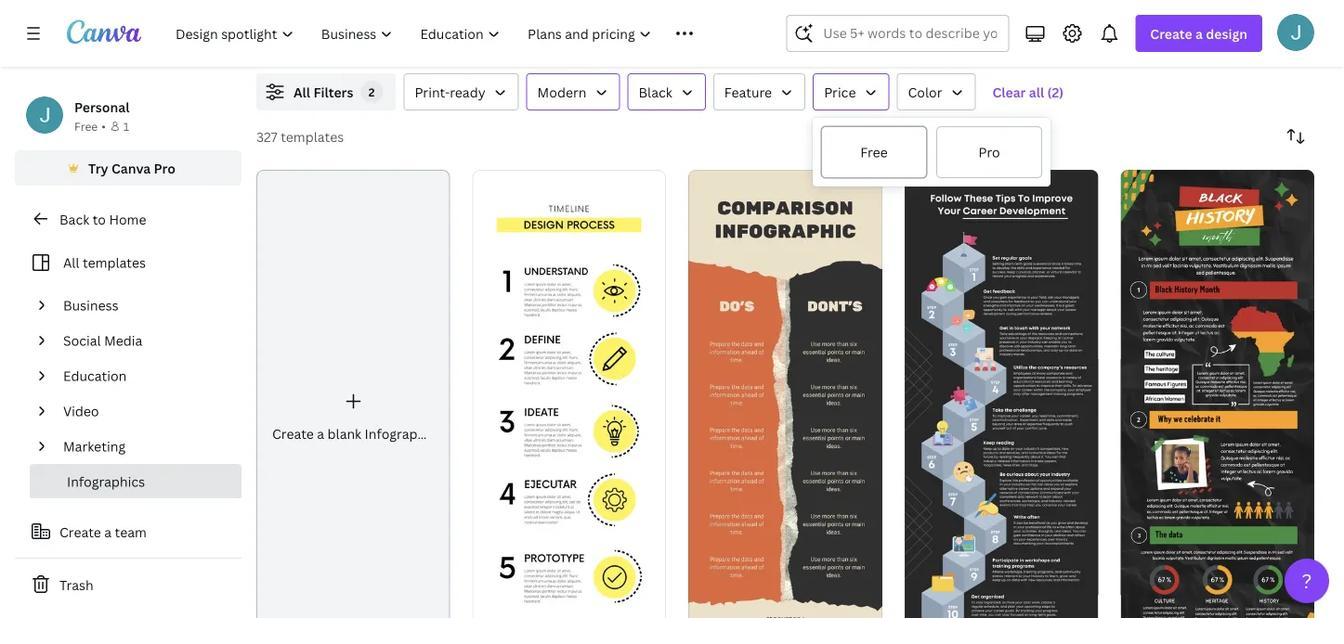 Task type: locate. For each thing, give the bounding box(es) containing it.
1
[[123, 118, 129, 134]]

modern button
[[527, 73, 620, 111]]

a
[[1196, 25, 1203, 42], [317, 426, 324, 443], [104, 524, 112, 541]]

john smith image
[[1278, 14, 1315, 51]]

a left design
[[1196, 25, 1203, 42]]

2 vertical spatial create
[[59, 524, 101, 541]]

1 vertical spatial create
[[272, 426, 314, 443]]

social
[[63, 332, 101, 350]]

all
[[294, 83, 310, 101], [63, 254, 79, 272]]

1 vertical spatial a
[[317, 426, 324, 443]]

print-ready button
[[404, 73, 519, 111]]

all templates
[[63, 254, 146, 272]]

create inside button
[[59, 524, 101, 541]]

personal
[[74, 98, 130, 116]]

2 horizontal spatial a
[[1196, 25, 1203, 42]]

0 vertical spatial all
[[294, 83, 310, 101]]

education
[[63, 368, 127, 385]]

0 vertical spatial templates
[[281, 128, 344, 145]]

marketing
[[63, 438, 126, 456]]

social media
[[63, 332, 142, 350]]

free button
[[821, 125, 928, 179]]

top level navigation element
[[164, 15, 742, 52], [164, 15, 742, 52]]

create a blank infographic link
[[256, 170, 450, 619]]

try canva pro
[[88, 159, 176, 177]]

ready
[[450, 83, 486, 101]]

create
[[1151, 25, 1193, 42], [272, 426, 314, 443], [59, 524, 101, 541]]

free down price button at the right of the page
[[861, 144, 888, 161]]

1 horizontal spatial free
[[861, 144, 888, 161]]

business link
[[56, 288, 230, 323]]

0 horizontal spatial free
[[74, 118, 98, 134]]

1 vertical spatial templates
[[83, 254, 146, 272]]

create a design
[[1151, 25, 1248, 42]]

pro down clear
[[979, 144, 1000, 161]]

all left filters
[[294, 83, 310, 101]]

1 vertical spatial all
[[63, 254, 79, 272]]

black
[[639, 83, 673, 101]]

print-
[[415, 83, 450, 101]]

templates for all templates
[[83, 254, 146, 272]]

None search field
[[786, 15, 1009, 52]]

a inside dropdown button
[[1196, 25, 1203, 42]]

2 vertical spatial a
[[104, 524, 112, 541]]

?
[[1302, 568, 1312, 595]]

marketing link
[[56, 429, 230, 465]]

clear all (2)
[[993, 83, 1064, 101]]

templates right 327
[[281, 128, 344, 145]]

business
[[63, 297, 119, 315]]

? button
[[1285, 559, 1330, 604]]

all templates link
[[26, 245, 230, 281]]

•
[[102, 118, 106, 134]]

templates
[[281, 128, 344, 145], [83, 254, 146, 272]]

create left design
[[1151, 25, 1193, 42]]

create a team button
[[15, 514, 242, 551]]

free for free •
[[74, 118, 98, 134]]

free inside button
[[861, 144, 888, 161]]

2
[[369, 84, 375, 99]]

modern
[[538, 83, 587, 101]]

create a team
[[59, 524, 147, 541]]

0 vertical spatial a
[[1196, 25, 1203, 42]]

blank
[[328, 426, 362, 443]]

templates down back to home
[[83, 254, 146, 272]]

a inside button
[[104, 524, 112, 541]]

a left blank
[[317, 426, 324, 443]]

back
[[59, 210, 89, 228]]

2 filter options selected element
[[361, 81, 383, 103]]

(2)
[[1048, 83, 1064, 101]]

Sort by button
[[1278, 118, 1315, 155]]

0 horizontal spatial templates
[[83, 254, 146, 272]]

dark modern step by step career development tips infographic image
[[905, 170, 1099, 619]]

all for all templates
[[63, 254, 79, 272]]

print-ready
[[415, 83, 486, 101]]

0 horizontal spatial a
[[104, 524, 112, 541]]

1 horizontal spatial all
[[294, 83, 310, 101]]

a left team
[[104, 524, 112, 541]]

0 horizontal spatial all
[[63, 254, 79, 272]]

create left blank
[[272, 426, 314, 443]]

all down back
[[63, 254, 79, 272]]

create a design button
[[1136, 15, 1263, 52]]

1 horizontal spatial a
[[317, 426, 324, 443]]

all filters
[[294, 83, 354, 101]]

pro right canva
[[154, 159, 176, 177]]

red and green modern black history month infographic image
[[1121, 170, 1315, 619]]

pro
[[979, 144, 1000, 161], [154, 159, 176, 177]]

1 vertical spatial free
[[861, 144, 888, 161]]

0 vertical spatial free
[[74, 118, 98, 134]]

clear all (2) button
[[984, 73, 1073, 111]]

to
[[93, 210, 106, 228]]

0 vertical spatial create
[[1151, 25, 1193, 42]]

free
[[74, 118, 98, 134], [861, 144, 888, 161]]

create inside dropdown button
[[1151, 25, 1193, 42]]

create left team
[[59, 524, 101, 541]]

2 horizontal spatial create
[[1151, 25, 1193, 42]]

a for design
[[1196, 25, 1203, 42]]

1 horizontal spatial templates
[[281, 128, 344, 145]]

free left •
[[74, 118, 98, 134]]

0 horizontal spatial create
[[59, 524, 101, 541]]

0 horizontal spatial pro
[[154, 159, 176, 177]]

home
[[109, 210, 146, 228]]

1 horizontal spatial create
[[272, 426, 314, 443]]

create for create a design
[[1151, 25, 1193, 42]]



Task type: describe. For each thing, give the bounding box(es) containing it.
trash link
[[15, 567, 242, 604]]

video
[[63, 403, 99, 420]]

clear
[[993, 83, 1026, 101]]

create a blank infographic element
[[256, 170, 450, 619]]

327 templates
[[256, 128, 344, 145]]

color
[[908, 83, 943, 101]]

create a blank infographic
[[272, 426, 436, 443]]

feature
[[725, 83, 772, 101]]

create for create a team
[[59, 524, 101, 541]]

yellow illustrated path design process timeline infographic image
[[473, 170, 666, 619]]

327
[[256, 128, 278, 145]]

design
[[1206, 25, 1248, 42]]

filters
[[314, 83, 354, 101]]

color button
[[897, 73, 976, 111]]

all for all filters
[[294, 83, 310, 101]]

1 horizontal spatial pro
[[979, 144, 1000, 161]]

team
[[115, 524, 147, 541]]

education link
[[56, 359, 230, 394]]

canva
[[111, 159, 151, 177]]

a for team
[[104, 524, 112, 541]]

create for create a blank infographic
[[272, 426, 314, 443]]

free •
[[74, 118, 106, 134]]

back to home
[[59, 210, 146, 228]]

pro button
[[936, 125, 1044, 179]]

a for blank
[[317, 426, 324, 443]]

try
[[88, 159, 108, 177]]

back to home link
[[15, 201, 242, 238]]

beige orange and black ripped paper comparison infographic image
[[689, 170, 883, 619]]

Search search field
[[824, 16, 997, 51]]

all
[[1029, 83, 1045, 101]]

try canva pro button
[[15, 151, 242, 186]]

social media link
[[56, 323, 230, 359]]

templates for 327 templates
[[281, 128, 344, 145]]

video link
[[56, 394, 230, 429]]

infographic
[[365, 426, 436, 443]]

infographics
[[67, 473, 145, 491]]

free for free
[[861, 144, 888, 161]]

black button
[[628, 73, 706, 111]]

price button
[[813, 73, 890, 111]]

feature button
[[713, 73, 806, 111]]

trash
[[59, 577, 93, 594]]

price
[[824, 83, 856, 101]]

media
[[104, 332, 142, 350]]



Task type: vqa. For each thing, say whether or not it's contained in the screenshot.
"Create a blank Infographic"
yes



